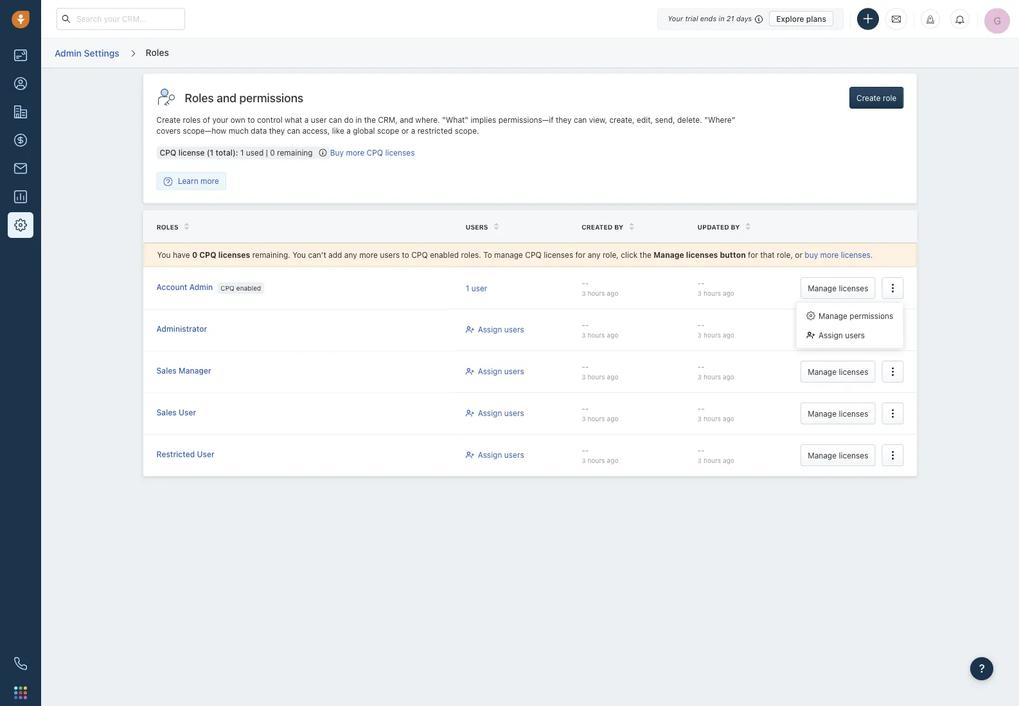 Task type: describe. For each thing, give the bounding box(es) containing it.
role
[[884, 93, 897, 102]]

buy more cpq licenses link
[[330, 148, 415, 157]]

cpq left roles.
[[412, 250, 428, 259]]

assign for administrator
[[478, 325, 502, 334]]

account admin link
[[157, 283, 213, 293]]

0 vertical spatial roles
[[146, 47, 169, 57]]

assign users for administrator
[[478, 325, 525, 334]]

create role
[[857, 93, 897, 102]]

1 horizontal spatial they
[[556, 115, 572, 124]]

add
[[329, 250, 342, 259]]

admin settings link
[[54, 43, 120, 63]]

create,
[[610, 115, 635, 124]]

Search your CRM... text field
[[57, 8, 185, 30]]

your
[[668, 14, 684, 23]]

0 vertical spatial enabled
[[430, 250, 459, 259]]

21
[[727, 14, 735, 23]]

cpq right have
[[199, 250, 216, 259]]

manage licenses button for administrator
[[801, 319, 876, 341]]

create for create role
[[857, 93, 881, 102]]

own
[[231, 115, 246, 124]]

access,
[[303, 126, 330, 135]]

"what"
[[442, 115, 469, 124]]

to
[[484, 250, 492, 259]]

roles and permissions
[[185, 91, 304, 105]]

0 horizontal spatial admin
[[55, 47, 82, 58]]

covers
[[157, 126, 181, 135]]

much
[[229, 126, 249, 135]]

account
[[157, 283, 187, 292]]

manage licenses for administrator
[[808, 325, 869, 334]]

to inside create roles of your own to control what a user can do in the crm, and where. "what" implies permissions—if they can view, create, edit, send, delete. "where" covers scope—how much data they can access, like a global scope or a restricted scope.
[[248, 115, 255, 124]]

assign users for restricted user
[[478, 450, 525, 459]]

click
[[621, 250, 638, 259]]

freshworks switcher image
[[14, 686, 27, 699]]

2 any from the left
[[588, 250, 601, 259]]

buy more licenses. link
[[805, 250, 873, 259]]

license
[[179, 148, 205, 157]]

learn
[[178, 176, 198, 185]]

and inside create roles of your own to control what a user can do in the crm, and where. "what" implies permissions—if they can view, create, edit, send, delete. "where" covers scope—how much data they can access, like a global scope or a restricted scope.
[[400, 115, 414, 124]]

"where"
[[705, 115, 736, 124]]

0 vertical spatial in
[[719, 14, 725, 23]]

remaining.
[[252, 250, 291, 259]]

you have 0 cpq licenses remaining. you can't add any more users to cpq enabled roles. to manage cpq licenses for any role, click the manage licenses button for that role, or buy more licenses.
[[157, 250, 873, 259]]

days
[[737, 14, 753, 23]]

1 user
[[466, 283, 488, 292]]

buy
[[330, 148, 344, 157]]

by for updated by
[[731, 223, 740, 231]]

phone element
[[8, 651, 33, 676]]

restricted
[[157, 450, 195, 459]]

explore
[[777, 14, 805, 23]]

settings
[[84, 47, 119, 58]]

view,
[[589, 115, 608, 124]]

restricted
[[418, 126, 453, 135]]

manager
[[179, 366, 211, 375]]

data
[[251, 126, 267, 135]]

manage permissions
[[819, 311, 894, 320]]

users for sales user
[[505, 409, 525, 418]]

have
[[173, 250, 190, 259]]

(1
[[207, 148, 214, 157]]

do
[[344, 115, 354, 124]]

cpq license (1 total): 1 used | 0 remaining
[[160, 148, 313, 157]]

1 manage licenses from the top
[[808, 284, 869, 293]]

2 horizontal spatial a
[[411, 126, 416, 135]]

2 role, from the left
[[777, 250, 793, 259]]

explore plans
[[777, 14, 827, 23]]

learn more
[[178, 176, 219, 185]]

create for create roles of your own to control what a user can do in the crm, and where. "what" implies permissions—if they can view, create, edit, send, delete. "where" covers scope—how much data they can access, like a global scope or a restricted scope.
[[157, 115, 181, 124]]

1 manage licenses button from the top
[[801, 277, 876, 299]]

assign users link for restricted user
[[466, 449, 525, 460]]

0 horizontal spatial they
[[269, 126, 285, 135]]

1 horizontal spatial can
[[329, 115, 342, 124]]

0 horizontal spatial a
[[305, 115, 309, 124]]

of
[[203, 115, 210, 124]]

learn more link
[[157, 175, 226, 186]]

restricted user link
[[157, 450, 215, 460]]

assign for sales manager
[[478, 367, 502, 376]]

1 vertical spatial or
[[796, 250, 803, 259]]

buy more cpq licenses
[[330, 148, 415, 157]]

implies
[[471, 115, 497, 124]]

assign users for sales user
[[478, 409, 525, 418]]

1 horizontal spatial a
[[347, 126, 351, 135]]

manage
[[495, 250, 523, 259]]

manage licenses for restricted user
[[808, 451, 869, 460]]

0 vertical spatial and
[[217, 91, 237, 105]]

restricted user
[[157, 450, 215, 459]]

your trial ends in 21 days
[[668, 14, 753, 23]]

your
[[212, 115, 229, 124]]

ends
[[701, 14, 717, 23]]

2 horizontal spatial can
[[574, 115, 587, 124]]

control
[[257, 115, 283, 124]]

sales for sales user
[[157, 408, 177, 417]]

global
[[353, 126, 375, 135]]

send email image
[[893, 14, 902, 24]]

trial
[[686, 14, 699, 23]]

sales manager
[[157, 366, 211, 375]]



Task type: locate. For each thing, give the bounding box(es) containing it.
3
[[582, 290, 586, 297], [698, 290, 702, 297], [582, 331, 586, 339], [698, 331, 702, 339], [582, 373, 586, 381], [698, 373, 702, 381], [582, 415, 586, 422], [698, 415, 702, 422], [582, 457, 586, 464], [698, 457, 702, 464]]

manage licenses button for restricted user
[[801, 444, 876, 466]]

0 horizontal spatial and
[[217, 91, 237, 105]]

1 horizontal spatial the
[[640, 250, 652, 259]]

1 vertical spatial to
[[402, 250, 410, 259]]

assign users
[[478, 325, 525, 334], [819, 330, 866, 339], [478, 367, 525, 376], [478, 409, 525, 418], [478, 450, 525, 459]]

administrator link
[[157, 324, 207, 335]]

in right do at top
[[356, 115, 362, 124]]

0 horizontal spatial role,
[[603, 250, 619, 259]]

1 horizontal spatial you
[[293, 250, 306, 259]]

0 horizontal spatial can
[[287, 126, 300, 135]]

explore plans link
[[770, 11, 834, 26]]

create inside create roles of your own to control what a user can do in the crm, and where. "what" implies permissions—if they can view, create, edit, send, delete. "where" covers scope—how much data they can access, like a global scope or a restricted scope.
[[157, 115, 181, 124]]

the right click
[[640, 250, 652, 259]]

create role button
[[850, 87, 904, 109]]

the up global
[[364, 115, 376, 124]]

enabled left roles.
[[430, 250, 459, 259]]

they left view,
[[556, 115, 572, 124]]

sales manager link
[[157, 366, 211, 376]]

1 vertical spatial user
[[197, 450, 215, 459]]

3 assign users link from the top
[[466, 408, 525, 419]]

1 horizontal spatial in
[[719, 14, 725, 23]]

4 manage licenses button from the top
[[801, 403, 876, 424]]

roles down search your crm... 'text box'
[[146, 47, 169, 57]]

enabled down remaining.
[[237, 284, 261, 292]]

and up your
[[217, 91, 237, 105]]

user inside create roles of your own to control what a user can do in the crm, and where. "what" implies permissions—if they can view, create, edit, send, delete. "where" covers scope—how much data they can access, like a global scope or a restricted scope.
[[311, 115, 327, 124]]

assign for restricted user
[[478, 450, 502, 459]]

4 assign users link from the top
[[466, 449, 525, 460]]

users for restricted user
[[505, 450, 525, 459]]

you
[[157, 250, 171, 259], [293, 250, 306, 259]]

user inside 'restricted user' link
[[197, 450, 215, 459]]

permissions up control
[[239, 91, 304, 105]]

3 manage licenses button from the top
[[801, 361, 876, 383]]

assign users link for sales manager
[[466, 366, 525, 377]]

assign
[[478, 325, 502, 334], [819, 330, 844, 339], [478, 367, 502, 376], [478, 409, 502, 418], [478, 450, 502, 459]]

a left 'restricted' on the top left of page
[[411, 126, 416, 135]]

0 horizontal spatial in
[[356, 115, 362, 124]]

role, right that
[[777, 250, 793, 259]]

1 you from the left
[[157, 250, 171, 259]]

updated
[[698, 223, 730, 231]]

users
[[466, 223, 488, 231]]

manage licenses for sales user
[[808, 409, 869, 418]]

1 sales from the top
[[157, 366, 177, 375]]

sales up the restricted
[[157, 408, 177, 417]]

that
[[761, 250, 775, 259]]

1 vertical spatial 0
[[192, 250, 197, 259]]

a
[[305, 115, 309, 124], [347, 126, 351, 135], [411, 126, 416, 135]]

user inside sales user link
[[179, 408, 196, 417]]

0 horizontal spatial create
[[157, 115, 181, 124]]

0 horizontal spatial enabled
[[237, 284, 261, 292]]

and
[[217, 91, 237, 105], [400, 115, 414, 124]]

1 vertical spatial user
[[472, 283, 488, 292]]

button
[[721, 250, 746, 259]]

0 vertical spatial the
[[364, 115, 376, 124]]

1 down roles.
[[466, 283, 470, 292]]

0 vertical spatial 0
[[270, 148, 275, 157]]

role, left click
[[603, 250, 619, 259]]

0 horizontal spatial for
[[576, 250, 586, 259]]

0 vertical spatial create
[[857, 93, 881, 102]]

user
[[179, 408, 196, 417], [197, 450, 215, 459]]

for
[[576, 250, 586, 259], [749, 250, 759, 259]]

1
[[240, 148, 244, 157], [466, 283, 470, 292]]

0 horizontal spatial the
[[364, 115, 376, 124]]

0 vertical spatial they
[[556, 115, 572, 124]]

1 horizontal spatial by
[[731, 223, 740, 231]]

remaining
[[277, 148, 313, 157]]

1 free license is available in your account image
[[319, 149, 327, 156]]

0 vertical spatial to
[[248, 115, 255, 124]]

a right like
[[347, 126, 351, 135]]

1 role, from the left
[[603, 250, 619, 259]]

delete.
[[678, 115, 703, 124]]

can up like
[[329, 115, 342, 124]]

1 vertical spatial they
[[269, 126, 285, 135]]

2 you from the left
[[293, 250, 306, 259]]

0 vertical spatial or
[[402, 126, 409, 135]]

-- 3 hours ago
[[582, 279, 619, 297], [698, 279, 735, 297], [582, 321, 619, 339], [698, 321, 735, 339], [582, 362, 619, 381], [698, 362, 735, 381], [582, 404, 619, 422], [698, 404, 735, 422], [582, 446, 619, 464], [698, 446, 735, 464]]

1 horizontal spatial 0
[[270, 148, 275, 157]]

can
[[329, 115, 342, 124], [574, 115, 587, 124], [287, 126, 300, 135]]

create inside button
[[857, 93, 881, 102]]

a right what
[[305, 115, 309, 124]]

roles
[[146, 47, 169, 57], [185, 91, 214, 105], [157, 223, 179, 231]]

2 manage licenses from the top
[[808, 325, 869, 334]]

can't
[[308, 250, 327, 259]]

5 manage licenses from the top
[[808, 451, 869, 460]]

user up access,
[[311, 115, 327, 124]]

in left 21
[[719, 14, 725, 23]]

manage licenses button for sales manager
[[801, 361, 876, 383]]

where.
[[416, 115, 440, 124]]

manage licenses button for sales user
[[801, 403, 876, 424]]

0 right |
[[270, 148, 275, 157]]

1 vertical spatial create
[[157, 115, 181, 124]]

roles up of
[[185, 91, 214, 105]]

3 manage licenses from the top
[[808, 367, 869, 376]]

create left role
[[857, 93, 881, 102]]

what's new image
[[927, 15, 936, 24]]

for left that
[[749, 250, 759, 259]]

you left can't
[[293, 250, 306, 259]]

1 assign users link from the top
[[466, 324, 525, 335]]

1 horizontal spatial user
[[197, 450, 215, 459]]

1 horizontal spatial role,
[[777, 250, 793, 259]]

edit,
[[637, 115, 653, 124]]

buy
[[805, 250, 819, 259]]

manage licenses
[[808, 284, 869, 293], [808, 325, 869, 334], [808, 367, 869, 376], [808, 409, 869, 418], [808, 451, 869, 460]]

1 by from the left
[[615, 223, 624, 231]]

1 horizontal spatial or
[[796, 250, 803, 259]]

permissions
[[239, 91, 304, 105], [850, 311, 894, 320]]

0 horizontal spatial permissions
[[239, 91, 304, 105]]

0 vertical spatial user
[[179, 408, 196, 417]]

0 horizontal spatial 0
[[192, 250, 197, 259]]

assign users for sales manager
[[478, 367, 525, 376]]

1 vertical spatial permissions
[[850, 311, 894, 320]]

cpq down covers
[[160, 148, 176, 157]]

permissions down licenses.
[[850, 311, 894, 320]]

0 vertical spatial permissions
[[239, 91, 304, 105]]

0 horizontal spatial you
[[157, 250, 171, 259]]

1 vertical spatial the
[[640, 250, 652, 259]]

-
[[582, 279, 586, 288], [586, 279, 589, 288], [698, 279, 702, 288], [702, 279, 705, 288], [582, 321, 586, 330], [586, 321, 589, 330], [698, 321, 702, 330], [702, 321, 705, 330], [582, 362, 586, 371], [586, 362, 589, 371], [698, 362, 702, 371], [702, 362, 705, 371], [582, 404, 586, 413], [586, 404, 589, 413], [698, 404, 702, 413], [702, 404, 705, 413], [582, 446, 586, 455], [586, 446, 589, 455], [698, 446, 702, 455], [702, 446, 705, 455]]

licenses
[[385, 148, 415, 157], [218, 250, 250, 259], [544, 250, 574, 259], [687, 250, 719, 259], [839, 284, 869, 293], [839, 325, 869, 334], [839, 367, 869, 376], [839, 409, 869, 418], [839, 451, 869, 460]]

cpq
[[367, 148, 383, 157], [160, 148, 176, 157], [199, 250, 216, 259], [412, 250, 428, 259], [526, 250, 542, 259], [221, 284, 235, 292]]

to
[[248, 115, 255, 124], [402, 250, 410, 259]]

2 sales from the top
[[157, 408, 177, 417]]

administrator
[[157, 324, 207, 333]]

1 horizontal spatial any
[[588, 250, 601, 259]]

0 horizontal spatial to
[[248, 115, 255, 124]]

user for sales user
[[179, 408, 196, 417]]

user down sales manager link
[[179, 408, 196, 417]]

1 horizontal spatial create
[[857, 93, 881, 102]]

users for sales manager
[[505, 367, 525, 376]]

|
[[266, 148, 268, 157]]

created by
[[582, 223, 624, 231]]

in
[[719, 14, 725, 23], [356, 115, 362, 124]]

manage licenses for sales manager
[[808, 367, 869, 376]]

1 vertical spatial enabled
[[237, 284, 261, 292]]

any right the add
[[345, 250, 357, 259]]

assign for sales user
[[478, 409, 502, 418]]

admin settings
[[55, 47, 119, 58]]

user
[[311, 115, 327, 124], [472, 283, 488, 292]]

0 horizontal spatial any
[[345, 250, 357, 259]]

assign users link for sales user
[[466, 408, 525, 419]]

sales user link
[[157, 408, 196, 418]]

total):
[[216, 148, 238, 157]]

1 vertical spatial in
[[356, 115, 362, 124]]

admin right account
[[190, 283, 213, 292]]

scope
[[377, 126, 400, 135]]

user right the restricted
[[197, 450, 215, 459]]

by for created by
[[615, 223, 624, 231]]

5 manage licenses button from the top
[[801, 444, 876, 466]]

used
[[246, 148, 264, 157]]

by
[[615, 223, 624, 231], [731, 223, 740, 231]]

phone image
[[14, 657, 27, 670]]

sales left manager at the bottom left of page
[[157, 366, 177, 375]]

crm,
[[378, 115, 398, 124]]

updated by
[[698, 223, 740, 231]]

0 vertical spatial 1
[[240, 148, 244, 157]]

1 for from the left
[[576, 250, 586, 259]]

or right scope
[[402, 126, 409, 135]]

0 horizontal spatial user
[[179, 408, 196, 417]]

cpq down global
[[367, 148, 383, 157]]

1 horizontal spatial for
[[749, 250, 759, 259]]

0 vertical spatial sales
[[157, 366, 177, 375]]

manage
[[654, 250, 685, 259], [808, 284, 837, 293], [819, 311, 848, 320], [808, 325, 837, 334], [808, 367, 837, 376], [808, 409, 837, 418], [808, 451, 837, 460]]

like
[[332, 126, 345, 135]]

roles.
[[461, 250, 482, 259]]

in inside create roles of your own to control what a user can do in the crm, and where. "what" implies permissions—if they can view, create, edit, send, delete. "where" covers scope—how much data they can access, like a global scope or a restricted scope.
[[356, 115, 362, 124]]

1 vertical spatial and
[[400, 115, 414, 124]]

2 by from the left
[[731, 223, 740, 231]]

0 right have
[[192, 250, 197, 259]]

0 horizontal spatial or
[[402, 126, 409, 135]]

manage licenses button
[[801, 277, 876, 299], [801, 319, 876, 341], [801, 361, 876, 383], [801, 403, 876, 424], [801, 444, 876, 466]]

cpq enabled
[[221, 284, 261, 292]]

assign users link for administrator
[[466, 324, 525, 335]]

create up covers
[[157, 115, 181, 124]]

and right crm,
[[400, 115, 414, 124]]

1 vertical spatial sales
[[157, 408, 177, 417]]

can left view,
[[574, 115, 587, 124]]

the inside create roles of your own to control what a user can do in the crm, and where. "what" implies permissions—if they can view, create, edit, send, delete. "where" covers scope—how much data they can access, like a global scope or a restricted scope.
[[364, 115, 376, 124]]

roles up have
[[157, 223, 179, 231]]

sales for sales manager
[[157, 366, 177, 375]]

they down control
[[269, 126, 285, 135]]

1 any from the left
[[345, 250, 357, 259]]

user down roles.
[[472, 283, 488, 292]]

or
[[402, 126, 409, 135], [796, 250, 803, 259]]

licenses.
[[842, 250, 873, 259]]

1 horizontal spatial permissions
[[850, 311, 894, 320]]

users for administrator
[[505, 325, 525, 334]]

scope.
[[455, 126, 479, 135]]

or inside create roles of your own to control what a user can do in the crm, and where. "what" implies permissions—if they can view, create, edit, send, delete. "where" covers scope—how much data they can access, like a global scope or a restricted scope.
[[402, 126, 409, 135]]

scope—how
[[183, 126, 227, 135]]

permissions—if
[[499, 115, 554, 124]]

1 horizontal spatial and
[[400, 115, 414, 124]]

what
[[285, 115, 302, 124]]

0 horizontal spatial 1
[[240, 148, 244, 157]]

send,
[[656, 115, 676, 124]]

by right created
[[615, 223, 624, 231]]

by right updated
[[731, 223, 740, 231]]

create roles of your own to control what a user can do in the crm, and where. "what" implies permissions—if they can view, create, edit, send, delete. "where" covers scope—how much data they can access, like a global scope or a restricted scope.
[[157, 115, 736, 135]]

0 horizontal spatial by
[[615, 223, 624, 231]]

1 left used at left
[[240, 148, 244, 157]]

you left have
[[157, 250, 171, 259]]

sales user
[[157, 408, 196, 417]]

1 vertical spatial roles
[[185, 91, 214, 105]]

or left buy
[[796, 250, 803, 259]]

0 horizontal spatial user
[[311, 115, 327, 124]]

1 horizontal spatial user
[[472, 283, 488, 292]]

cpq right the manage
[[526, 250, 542, 259]]

0 vertical spatial user
[[311, 115, 327, 124]]

2 manage licenses button from the top
[[801, 319, 876, 341]]

1 vertical spatial admin
[[190, 283, 213, 292]]

1 horizontal spatial to
[[402, 250, 410, 259]]

assign users link
[[466, 324, 525, 335], [466, 366, 525, 377], [466, 408, 525, 419], [466, 449, 525, 460]]

1 horizontal spatial enabled
[[430, 250, 459, 259]]

any
[[345, 250, 357, 259], [588, 250, 601, 259]]

user for restricted user
[[197, 450, 215, 459]]

can down what
[[287, 126, 300, 135]]

1 horizontal spatial admin
[[190, 283, 213, 292]]

2 for from the left
[[749, 250, 759, 259]]

plans
[[807, 14, 827, 23]]

admin left settings
[[55, 47, 82, 58]]

2 assign users link from the top
[[466, 366, 525, 377]]

any down created
[[588, 250, 601, 259]]

account admin
[[157, 283, 213, 292]]

hours
[[588, 290, 606, 297], [704, 290, 722, 297], [588, 331, 606, 339], [704, 331, 722, 339], [588, 373, 606, 381], [704, 373, 722, 381], [588, 415, 606, 422], [704, 415, 722, 422], [588, 457, 606, 464], [704, 457, 722, 464]]

1 horizontal spatial 1
[[466, 283, 470, 292]]

created
[[582, 223, 613, 231]]

for down created
[[576, 250, 586, 259]]

cpq right account admin link on the left
[[221, 284, 235, 292]]

1 vertical spatial 1
[[466, 283, 470, 292]]

roles
[[183, 115, 201, 124]]

4 manage licenses from the top
[[808, 409, 869, 418]]

0 vertical spatial admin
[[55, 47, 82, 58]]

2 vertical spatial roles
[[157, 223, 179, 231]]



Task type: vqa. For each thing, say whether or not it's contained in the screenshot.
topmost to
yes



